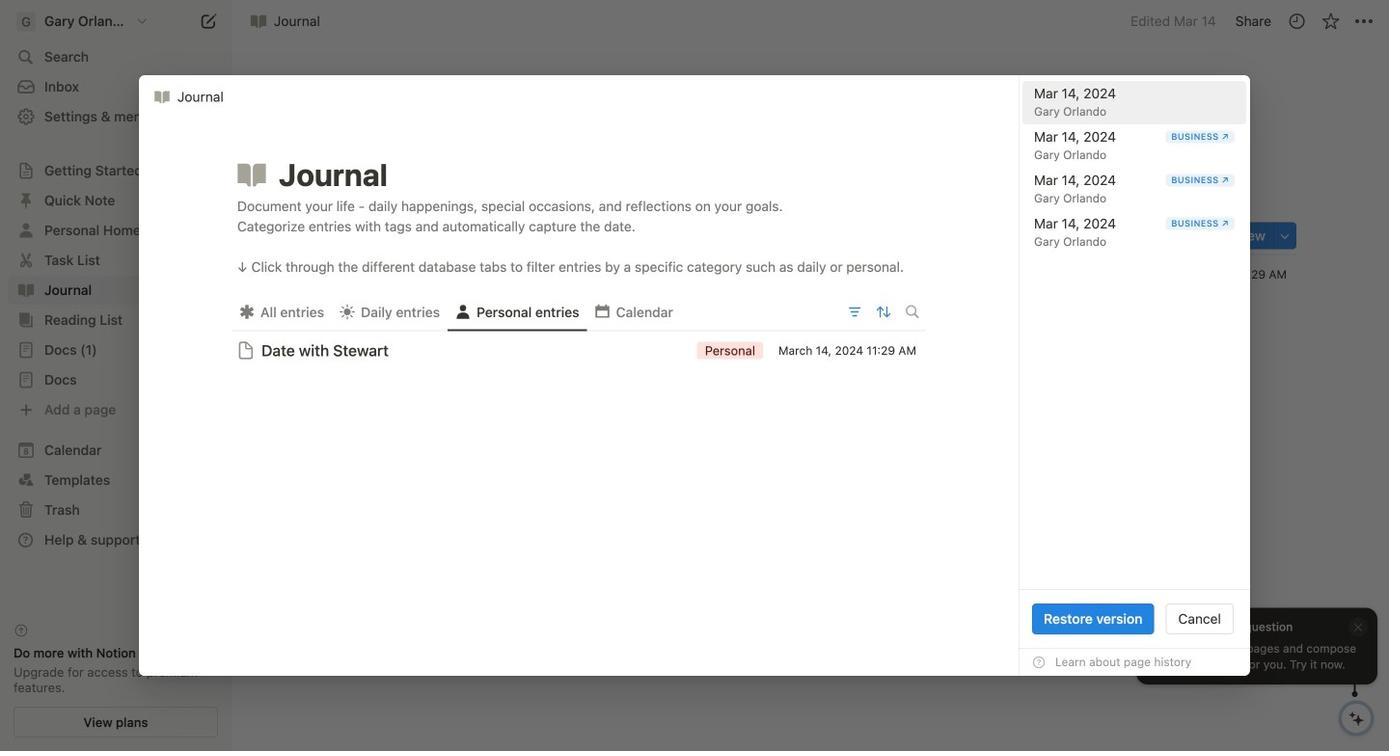Task type: describe. For each thing, give the bounding box(es) containing it.
g image
[[16, 12, 36, 31]]

updates image
[[1288, 12, 1307, 31]]

filter image for sort icon
[[847, 304, 863, 320]]

search image for sort image at the top of page
[[1173, 229, 1187, 243]]

new page image
[[197, 10, 220, 33]]

page icon image
[[235, 157, 269, 192]]

page history dialog
[[139, 75, 1251, 677]]

tab list inside 'page history' "dialog"
[[232, 293, 842, 331]]

1 tab from the left
[[232, 298, 332, 326]]

2 tab from the left
[[332, 298, 448, 326]]



Task type: vqa. For each thing, say whether or not it's contained in the screenshot.
"Page Icon"
yes



Task type: locate. For each thing, give the bounding box(es) containing it.
1 vertical spatial filter image
[[847, 304, 863, 320]]

0 horizontal spatial search image
[[906, 305, 920, 319]]

search image for sort icon
[[906, 305, 920, 319]]

filter image left sort image at the top of page
[[1114, 228, 1130, 244]]

favorite image
[[1322, 12, 1341, 31]]

4 tab from the left
[[587, 298, 681, 326]]

3 tab from the left
[[448, 298, 587, 326]]

tab list
[[232, 293, 842, 331]]

close tooltip image
[[1353, 621, 1365, 634]]

0 vertical spatial search image
[[1173, 229, 1187, 243]]

sort image
[[1141, 226, 1161, 246]]

filter image
[[1114, 228, 1130, 244], [847, 304, 863, 320]]

0 vertical spatial filter image
[[1114, 228, 1130, 244]]

search image right sort icon
[[906, 305, 920, 319]]

1 vertical spatial search image
[[906, 305, 920, 319]]

filter image for sort image at the top of page
[[1114, 228, 1130, 244]]

1 horizontal spatial search image
[[1173, 229, 1187, 243]]

tab
[[232, 298, 332, 326], [332, 298, 448, 326], [448, 298, 587, 326], [587, 298, 681, 326]]

filter image inside 'page history' "dialog"
[[847, 304, 863, 320]]

0 horizontal spatial filter image
[[847, 304, 863, 320]]

search image right sort image at the top of page
[[1173, 229, 1187, 243]]

search image
[[1173, 229, 1187, 243], [906, 305, 920, 319]]

sort image
[[874, 302, 894, 322]]

1 horizontal spatial filter image
[[1114, 228, 1130, 244]]

filter image left sort icon
[[847, 304, 863, 320]]



